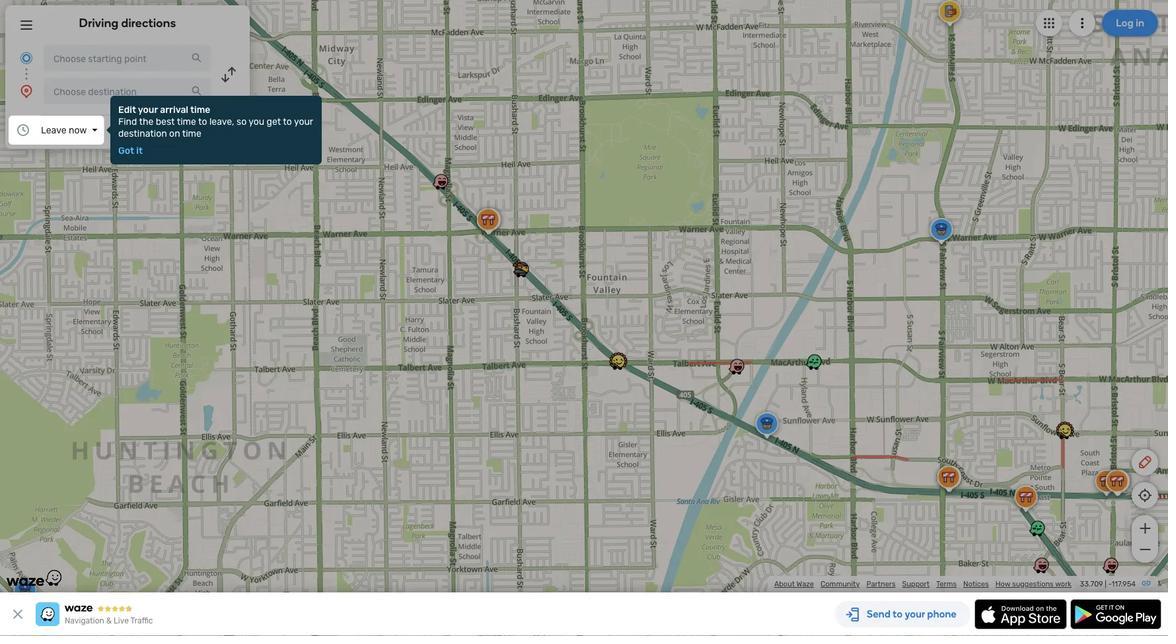 Task type: vqa. For each thing, say whether or not it's contained in the screenshot.
the 73.931
no



Task type: describe. For each thing, give the bounding box(es) containing it.
location image
[[18, 83, 34, 99]]

navigation
[[65, 616, 104, 626]]

support
[[902, 580, 930, 589]]

leave,
[[209, 116, 234, 127]]

0 horizontal spatial your
[[138, 104, 158, 115]]

terms
[[936, 580, 957, 589]]

zoom out image
[[1137, 542, 1153, 558]]

directions
[[121, 16, 176, 30]]

terms link
[[936, 580, 957, 589]]

you
[[249, 116, 264, 127]]

on
[[169, 128, 180, 139]]

link image
[[1141, 578, 1152, 589]]

got
[[118, 145, 134, 156]]

community link
[[821, 580, 860, 589]]

get
[[267, 116, 281, 127]]

33.709 | -117.954
[[1080, 580, 1136, 589]]

117.954
[[1112, 580, 1136, 589]]

-
[[1108, 580, 1112, 589]]

find
[[118, 116, 137, 127]]

edit your arrival time find the best time to leave, so you get to your destination on time got it
[[118, 104, 313, 156]]

how suggestions work link
[[996, 580, 1072, 589]]

x image
[[10, 607, 26, 622]]

current location image
[[18, 50, 34, 66]]

partners
[[866, 580, 896, 589]]

leave
[[41, 125, 66, 135]]

1 horizontal spatial your
[[294, 116, 313, 127]]

zoom in image
[[1137, 521, 1153, 536]]

about waze community partners support terms notices how suggestions work
[[774, 580, 1072, 589]]

|
[[1105, 580, 1107, 589]]

it
[[136, 145, 143, 156]]

best
[[156, 116, 175, 127]]



Task type: locate. For each thing, give the bounding box(es) containing it.
how
[[996, 580, 1010, 589]]

suggestions
[[1012, 580, 1054, 589]]

1 to from the left
[[198, 116, 207, 127]]

now
[[69, 125, 87, 135]]

navigation & live traffic
[[65, 616, 153, 626]]

notices link
[[963, 580, 989, 589]]

edit
[[118, 104, 136, 115]]

time up the on
[[177, 116, 196, 127]]

about
[[774, 580, 795, 589]]

about waze link
[[774, 580, 814, 589]]

driving directions
[[79, 16, 176, 30]]

&
[[106, 616, 112, 626]]

leave now
[[41, 125, 87, 135]]

to left leave,
[[198, 116, 207, 127]]

2 to from the left
[[283, 116, 292, 127]]

2 vertical spatial time
[[182, 128, 201, 139]]

time
[[190, 104, 210, 115], [177, 116, 196, 127], [182, 128, 201, 139]]

waze
[[797, 580, 814, 589]]

0 vertical spatial time
[[190, 104, 210, 115]]

driving
[[79, 16, 119, 30]]

Choose starting point text field
[[44, 45, 211, 71]]

notices
[[963, 580, 989, 589]]

0 horizontal spatial to
[[198, 116, 207, 127]]

0 vertical spatial your
[[138, 104, 158, 115]]

your right get
[[294, 116, 313, 127]]

work
[[1055, 580, 1072, 589]]

so
[[237, 116, 247, 127]]

1 vertical spatial your
[[294, 116, 313, 127]]

destination
[[118, 128, 167, 139]]

live
[[114, 616, 129, 626]]

clock image
[[15, 122, 31, 138]]

1 horizontal spatial to
[[283, 116, 292, 127]]

pencil image
[[1137, 455, 1153, 470]]

to
[[198, 116, 207, 127], [283, 116, 292, 127]]

support link
[[902, 580, 930, 589]]

1 vertical spatial time
[[177, 116, 196, 127]]

traffic
[[130, 616, 153, 626]]

the
[[139, 116, 154, 127]]

arrival
[[160, 104, 188, 115]]

time up leave,
[[190, 104, 210, 115]]

partners link
[[866, 580, 896, 589]]

your up "the"
[[138, 104, 158, 115]]

community
[[821, 580, 860, 589]]

got it button
[[118, 145, 143, 156]]

your
[[138, 104, 158, 115], [294, 116, 313, 127]]

time right the on
[[182, 128, 201, 139]]

Choose destination text field
[[44, 78, 211, 104]]

33.709
[[1080, 580, 1103, 589]]

to right get
[[283, 116, 292, 127]]



